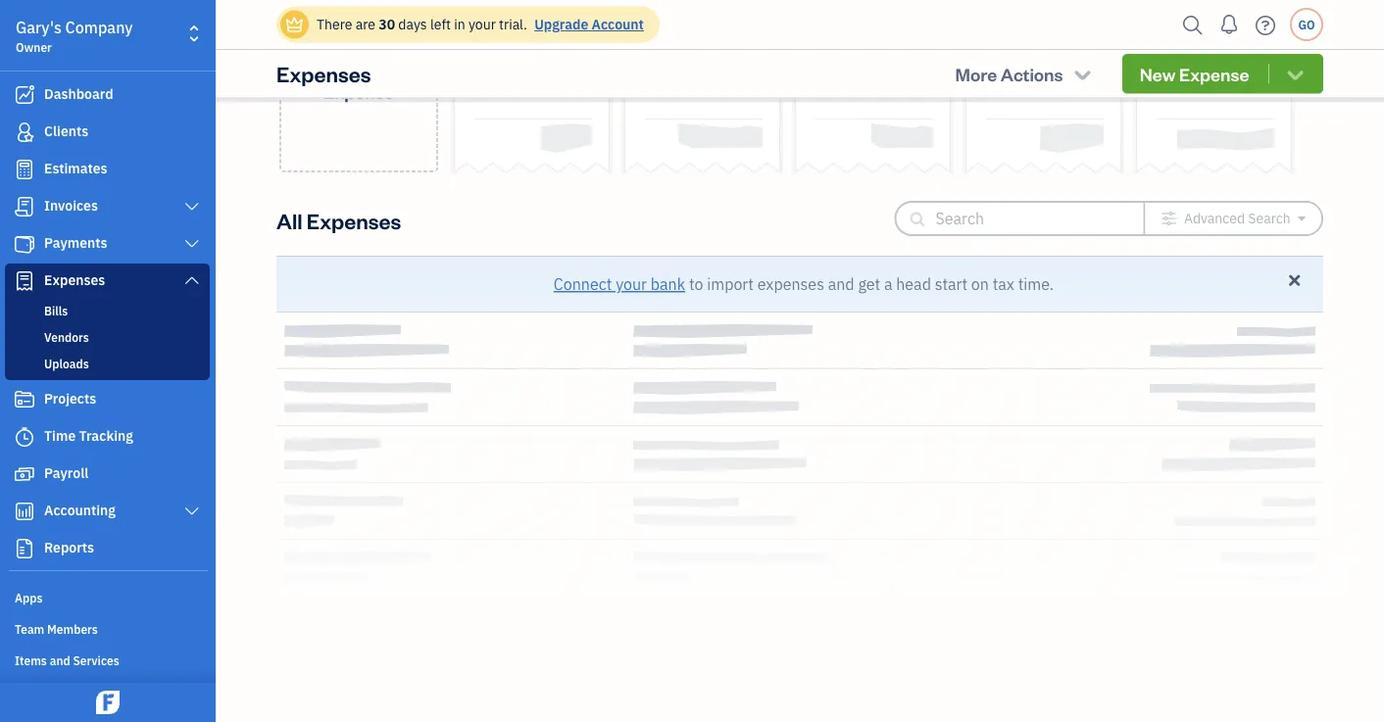 Task type: vqa. For each thing, say whether or not it's contained in the screenshot.
New Expense in the button
yes



Task type: locate. For each thing, give the bounding box(es) containing it.
report image
[[13, 539, 36, 559]]

chevron large down image down estimates link
[[183, 199, 201, 215]]

chevrondown image right actions
[[1071, 64, 1094, 84]]

there
[[317, 15, 352, 33]]

days
[[398, 15, 427, 33]]

2 vertical spatial expenses
[[44, 271, 105, 289]]

timer image
[[13, 427, 36, 447]]

freshbooks image
[[92, 691, 124, 715]]

start
[[935, 274, 968, 295]]

chevron large down image
[[183, 236, 201, 252], [183, 272, 201, 288]]

new expense
[[324, 57, 394, 103], [1140, 62, 1249, 85]]

bills link
[[9, 299, 206, 322]]

payroll link
[[5, 457, 210, 492]]

gary's company owner
[[16, 17, 133, 55]]

invoices
[[44, 197, 98, 215]]

expenses down there
[[276, 60, 371, 87]]

and right items
[[50, 653, 70, 669]]

Search text field
[[936, 203, 1112, 234]]

invoices link
[[5, 189, 210, 224]]

new
[[341, 57, 377, 80], [1140, 62, 1176, 85]]

vendors
[[44, 329, 89, 345]]

payment image
[[13, 234, 36, 254]]

0 vertical spatial chevron large down image
[[183, 236, 201, 252]]

dashboard link
[[5, 77, 210, 113]]

0 horizontal spatial expense
[[324, 80, 394, 103]]

and left the get
[[828, 274, 854, 295]]

chevron large down image for invoices
[[183, 199, 201, 215]]

search image
[[1177, 10, 1209, 40]]

reports
[[44, 539, 94, 557]]

1 chevrondown image from the left
[[1071, 64, 1094, 84]]

uploads link
[[9, 352, 206, 375]]

actions
[[1001, 62, 1063, 85]]

chevrondown image inside more actions dropdown button
[[1071, 64, 1094, 84]]

client image
[[13, 123, 36, 142]]

1 horizontal spatial new
[[1140, 62, 1176, 85]]

2 chevron large down image from the top
[[183, 272, 201, 288]]

chevron large down image inside expenses 'link'
[[183, 272, 201, 288]]

services
[[73, 653, 119, 669]]

chevrondown image
[[1071, 64, 1094, 84], [1284, 64, 1307, 84]]

0 horizontal spatial new
[[341, 57, 377, 80]]

chevron large down image for accounting
[[183, 504, 201, 520]]

projects link
[[5, 382, 210, 418]]

1 vertical spatial chevron large down image
[[183, 504, 201, 520]]

chevrondown image for more actions
[[1071, 64, 1094, 84]]

2 chevron large down image from the top
[[183, 504, 201, 520]]

accounting link
[[5, 494, 210, 529]]

0 vertical spatial your
[[468, 15, 496, 33]]

expense
[[1179, 62, 1249, 85], [324, 80, 394, 103]]

connect
[[554, 274, 612, 295]]

0 horizontal spatial chevrondown image
[[1071, 64, 1094, 84]]

1 horizontal spatial chevrondown image
[[1284, 64, 1307, 84]]

close image
[[1286, 272, 1304, 290]]

gary's
[[16, 17, 62, 38]]

1 chevron large down image from the top
[[183, 236, 201, 252]]

your
[[468, 15, 496, 33], [616, 274, 647, 295]]

go button
[[1290, 8, 1323, 41]]

new expense button
[[1122, 54, 1323, 94]]

1 vertical spatial your
[[616, 274, 647, 295]]

your right 'in'
[[468, 15, 496, 33]]

and
[[828, 274, 854, 295], [50, 653, 70, 669]]

chevron large down image up expenses 'link' in the left of the page
[[183, 236, 201, 252]]

chevron large down image
[[183, 199, 201, 215], [183, 504, 201, 520]]

go to help image
[[1250, 10, 1281, 40]]

0 vertical spatial chevron large down image
[[183, 199, 201, 215]]

new inside new expense
[[341, 57, 377, 80]]

dashboard image
[[13, 85, 36, 105]]

projects
[[44, 390, 96, 408]]

new inside button
[[1140, 62, 1176, 85]]

time tracking link
[[5, 420, 210, 455]]

all
[[276, 206, 302, 234]]

chevron large down image inside payments 'link'
[[183, 236, 201, 252]]

expense down notifications icon at right top
[[1179, 62, 1249, 85]]

expenses right all
[[307, 206, 401, 234]]

bank
[[651, 274, 685, 295]]

chevron large down image up reports link
[[183, 504, 201, 520]]

expense inside button
[[1179, 62, 1249, 85]]

more actions button
[[938, 54, 1111, 94]]

connect your bank button
[[554, 272, 685, 296]]

chevron large down image up bills "link" at the top
[[183, 272, 201, 288]]

chevrondown image down "go" dropdown button
[[1284, 64, 1307, 84]]

chevrondown image for new expense
[[1284, 64, 1307, 84]]

expense down plus icon
[[324, 80, 394, 103]]

1 horizontal spatial expense
[[1179, 62, 1249, 85]]

apps
[[15, 590, 43, 606]]

new expense down search image
[[1140, 62, 1249, 85]]

0 vertical spatial and
[[828, 274, 854, 295]]

items
[[15, 653, 47, 669]]

1 horizontal spatial and
[[828, 274, 854, 295]]

chevron large down image for payments
[[183, 236, 201, 252]]

expenses
[[276, 60, 371, 87], [307, 206, 401, 234], [44, 271, 105, 289]]

clients link
[[5, 115, 210, 150]]

all expenses
[[276, 206, 401, 234]]

chevrondown image inside new expense button
[[1284, 64, 1307, 84]]

expense image
[[13, 272, 36, 291]]

1 horizontal spatial new expense
[[1140, 62, 1249, 85]]

0 horizontal spatial and
[[50, 653, 70, 669]]

2 chevrondown image from the left
[[1284, 64, 1307, 84]]

new expense down plus icon
[[324, 57, 394, 103]]

0 horizontal spatial new expense
[[324, 57, 394, 103]]

import
[[707, 274, 754, 295]]

new expense inside button
[[1140, 62, 1249, 85]]

estimate image
[[13, 160, 36, 179]]

get
[[858, 274, 880, 295]]

in
[[454, 15, 465, 33]]

expenses up "bills"
[[44, 271, 105, 289]]

1 vertical spatial and
[[50, 653, 70, 669]]

there are 30 days left in your trial. upgrade account
[[317, 15, 644, 33]]

your left bank
[[616, 274, 647, 295]]

chevron large down image inside "accounting" link
[[183, 504, 201, 520]]

0 horizontal spatial your
[[468, 15, 496, 33]]

1 vertical spatial chevron large down image
[[183, 272, 201, 288]]

1 chevron large down image from the top
[[183, 199, 201, 215]]

trial.
[[499, 15, 527, 33]]



Task type: describe. For each thing, give the bounding box(es) containing it.
time.
[[1018, 274, 1054, 295]]

team members
[[15, 621, 98, 637]]

vendors link
[[9, 325, 206, 349]]

dashboard
[[44, 85, 113, 103]]

expenses inside 'link'
[[44, 271, 105, 289]]

expenses
[[757, 274, 824, 295]]

company
[[65, 17, 133, 38]]

new expense link
[[279, 0, 438, 173]]

accounting
[[44, 501, 116, 520]]

money image
[[13, 465, 36, 484]]

apps link
[[5, 582, 210, 612]]

30
[[379, 15, 395, 33]]

estimates
[[44, 159, 107, 177]]

1 horizontal spatial your
[[616, 274, 647, 295]]

uploads
[[44, 356, 89, 371]]

head
[[896, 274, 931, 295]]

notifications image
[[1213, 5, 1245, 44]]

more
[[955, 62, 997, 85]]

bills
[[44, 303, 68, 319]]

chevron large down image for expenses
[[183, 272, 201, 288]]

payroll
[[44, 464, 88, 482]]

reports link
[[5, 531, 210, 567]]

to
[[689, 274, 703, 295]]

tracking
[[79, 427, 133, 445]]

time tracking
[[44, 427, 133, 445]]

a
[[884, 274, 892, 295]]

items and services
[[15, 653, 119, 669]]

owner
[[16, 39, 52, 55]]

connect your bank to import expenses and get a head start on tax time.
[[554, 274, 1054, 295]]

and inside main element
[[50, 653, 70, 669]]

are
[[356, 15, 375, 33]]

team
[[15, 621, 44, 637]]

upgrade
[[534, 15, 588, 33]]

plus image
[[347, 21, 370, 41]]

1 vertical spatial expenses
[[307, 206, 401, 234]]

time
[[44, 427, 76, 445]]

0 vertical spatial expenses
[[276, 60, 371, 87]]

tax
[[993, 274, 1014, 295]]

members
[[47, 621, 98, 637]]

invoice image
[[13, 197, 36, 217]]

main element
[[0, 0, 265, 722]]

more actions
[[955, 62, 1063, 85]]

project image
[[13, 390, 36, 410]]

upgrade account link
[[530, 15, 644, 33]]

new expense button
[[1122, 54, 1323, 94]]

go
[[1298, 17, 1315, 32]]

payments
[[44, 234, 107, 252]]

items and services link
[[5, 645, 210, 674]]

expenses link
[[5, 264, 210, 299]]

on
[[971, 274, 989, 295]]

left
[[430, 15, 451, 33]]

chart image
[[13, 502, 36, 521]]

account
[[592, 15, 644, 33]]

clients
[[44, 122, 88, 140]]

estimates link
[[5, 152, 210, 187]]

crown image
[[284, 14, 305, 35]]

team members link
[[5, 614, 210, 643]]

payments link
[[5, 226, 210, 262]]



